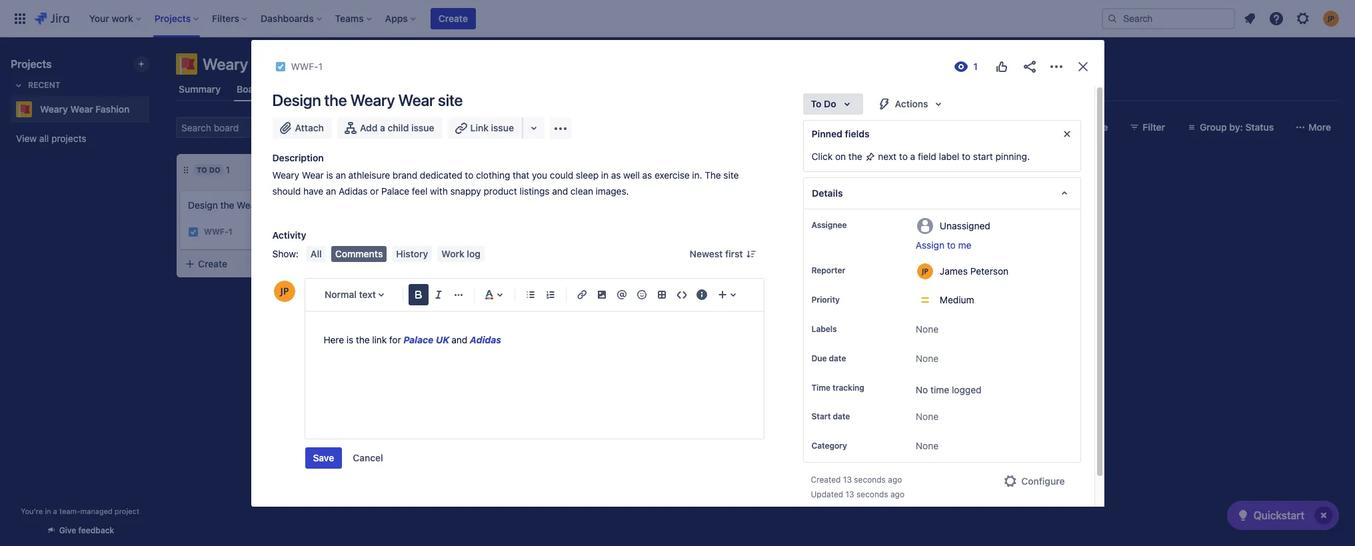 Task type: locate. For each thing, give the bounding box(es) containing it.
0 up the with
[[441, 164, 447, 175]]

weary wear fashion link
[[11, 96, 144, 123]]

add a child issue button
[[337, 117, 443, 139]]

newest
[[690, 248, 723, 259]]

newest first image
[[746, 249, 757, 259]]

you're
[[21, 507, 43, 516]]

site down should on the top left of page
[[291, 199, 307, 211]]

Search board text field
[[177, 118, 279, 137]]

calendar link
[[308, 77, 353, 101]]

check image
[[1236, 508, 1252, 524]]

wear down should on the top left of page
[[267, 199, 289, 211]]

to up pinned
[[811, 98, 822, 109]]

wear up view all projects link
[[70, 103, 93, 115]]

in right you're
[[45, 507, 51, 516]]

adidas left or
[[339, 185, 368, 197]]

1 vertical spatial create
[[198, 258, 228, 269]]

1 vertical spatial wwf-
[[204, 227, 229, 237]]

0 vertical spatial wwf-1
[[291, 61, 323, 72]]

13 right created
[[844, 475, 852, 485]]

tab list
[[168, 77, 1348, 101]]

1 vertical spatial in
[[45, 507, 51, 516]]

to
[[811, 98, 822, 109], [197, 165, 207, 174]]

add people image
[[343, 119, 359, 135]]

0 vertical spatial date
[[829, 354, 847, 364]]

palace right for
[[404, 334, 434, 345]]

13 right updated
[[846, 490, 855, 500]]

and
[[552, 185, 568, 197], [452, 334, 468, 345]]

0 right sleep
[[600, 164, 606, 175]]

clean
[[571, 185, 594, 197]]

design up attach "button"
[[272, 91, 321, 109]]

an left the athleisure
[[336, 169, 346, 181]]

2 horizontal spatial site
[[724, 169, 739, 181]]

child
[[388, 122, 409, 133]]

1 down search board text field
[[226, 164, 230, 175]]

to inside description weary wear is an athleisure brand dedicated to clothing that you could sleep in as well as exercise in. the site should have an adidas or palace feel with snappy product listings and clean images.
[[465, 169, 474, 181]]

feel
[[412, 185, 428, 197]]

site inside description weary wear is an athleisure brand dedicated to clothing that you could sleep in as well as exercise in. the site should have an adidas or palace feel with snappy product listings and clean images.
[[724, 169, 739, 181]]

0 vertical spatial create
[[439, 12, 468, 24]]

adidas inside comment - main content area, start typing to enter text. text box
[[470, 334, 502, 345]]

0 horizontal spatial in
[[45, 507, 51, 516]]

is right here
[[347, 334, 354, 345]]

reporter
[[812, 265, 846, 275]]

link image
[[574, 287, 590, 303]]

0 horizontal spatial a
[[53, 507, 57, 516]]

all button
[[307, 246, 326, 262]]

1 horizontal spatial wwf-
[[291, 61, 319, 72]]

log
[[467, 248, 481, 259]]

should
[[272, 185, 301, 197]]

wear up child
[[398, 91, 435, 109]]

0 vertical spatial design the weary wear site
[[272, 91, 463, 109]]

seconds right updated
[[857, 490, 889, 500]]

wwf-1
[[291, 61, 323, 72], [204, 227, 233, 237]]

issue right child
[[412, 122, 435, 133]]

0 horizontal spatial wwf-
[[204, 227, 229, 237]]

create
[[439, 12, 468, 24], [198, 258, 228, 269]]

1 horizontal spatial fashion
[[292, 55, 348, 73]]

0 horizontal spatial fashion
[[96, 103, 130, 115]]

0 horizontal spatial create button
[[177, 252, 357, 276]]

do
[[824, 98, 837, 109], [209, 165, 221, 174]]

summary
[[179, 83, 221, 95]]

field
[[918, 151, 937, 162]]

2 horizontal spatial a
[[911, 151, 916, 162]]

and down could
[[552, 185, 568, 197]]

timeline
[[367, 83, 404, 95]]

0 horizontal spatial wwf-1
[[204, 227, 233, 237]]

palace down 'brand'
[[382, 185, 410, 197]]

actions button
[[869, 93, 955, 115]]

start
[[974, 151, 994, 162]]

1 vertical spatial date
[[833, 412, 851, 422]]

palace inside description weary wear is an athleisure brand dedicated to clothing that you could sleep in as well as exercise in. the site should have an adidas or palace feel with snappy product listings and clean images.
[[382, 185, 410, 197]]

1 horizontal spatial and
[[552, 185, 568, 197]]

0 vertical spatial is
[[326, 169, 333, 181]]

1 vertical spatial weary wear fashion
[[40, 103, 130, 115]]

to do 1
[[197, 164, 230, 175]]

projects
[[51, 133, 86, 144]]

none
[[916, 323, 939, 335], [916, 353, 939, 364], [916, 411, 939, 422], [916, 440, 939, 452]]

0 vertical spatial wwf-1 link
[[291, 59, 323, 75]]

updated
[[811, 490, 844, 500]]

0 horizontal spatial design
[[188, 199, 218, 211]]

2 vertical spatial a
[[53, 507, 57, 516]]

a right add
[[380, 122, 385, 133]]

copy link to issue image
[[320, 61, 331, 71]]

1 vertical spatial wwf-1 link
[[204, 226, 233, 238]]

fashion up 'calendar'
[[292, 55, 348, 73]]

site left pages
[[438, 91, 463, 109]]

listings
[[520, 185, 550, 197]]

pages
[[464, 83, 491, 95]]

as right well at the left of the page
[[643, 169, 652, 181]]

date right due in the bottom right of the page
[[829, 354, 847, 364]]

time
[[812, 383, 831, 393]]

cancel
[[353, 452, 383, 463]]

1 vertical spatial seconds
[[857, 490, 889, 500]]

0 horizontal spatial 0
[[441, 164, 447, 175]]

0 vertical spatial design
[[272, 91, 321, 109]]

0 vertical spatial do
[[824, 98, 837, 109]]

could
[[550, 169, 574, 181]]

forms
[[420, 83, 448, 95]]

1 horizontal spatial is
[[347, 334, 354, 345]]

wwf-1 link right task image
[[291, 59, 323, 75]]

1 right task icon
[[229, 227, 233, 237]]

done 0
[[573, 164, 606, 175]]

menu bar
[[304, 246, 487, 262]]

site right the on the top right
[[724, 169, 739, 181]]

1 vertical spatial wwf-1
[[204, 227, 233, 237]]

wwf- left copy link to issue icon in the top left of the page
[[291, 61, 319, 72]]

0 horizontal spatial adidas
[[339, 185, 368, 197]]

numbered list ⌘⇧7 image
[[543, 287, 559, 303]]

list link
[[276, 77, 298, 101]]

1 as from the left
[[611, 169, 621, 181]]

13
[[844, 475, 852, 485], [846, 490, 855, 500]]

design inside dialog
[[272, 91, 321, 109]]

2 as from the left
[[643, 169, 652, 181]]

add app image
[[553, 120, 569, 136]]

date
[[829, 354, 847, 364], [833, 412, 851, 422]]

a
[[380, 122, 385, 133], [911, 151, 916, 162], [53, 507, 57, 516]]

2 none from the top
[[916, 353, 939, 364]]

wwf- right task icon
[[204, 227, 229, 237]]

a for next to a field label to start pinning.
[[911, 151, 916, 162]]

wwf-1 link
[[291, 59, 323, 75], [204, 226, 233, 238]]

1 vertical spatial and
[[452, 334, 468, 345]]

do inside dropdown button
[[824, 98, 837, 109]]

to up snappy
[[465, 169, 474, 181]]

1 vertical spatial palace
[[404, 334, 434, 345]]

a left team-
[[53, 507, 57, 516]]

wear
[[252, 55, 289, 73], [398, 91, 435, 109], [70, 103, 93, 115], [302, 169, 324, 181], [267, 199, 289, 211]]

1 horizontal spatial 0
[[600, 164, 606, 175]]

0 horizontal spatial do
[[209, 165, 221, 174]]

recent
[[28, 80, 60, 90]]

1 horizontal spatial create button
[[431, 8, 476, 29]]

link web pages and more image
[[526, 120, 542, 136]]

1 vertical spatial to
[[197, 165, 207, 174]]

reporter pin to top. only you can see pinned fields. image
[[849, 265, 859, 276]]

to inside "to do 1"
[[197, 165, 207, 174]]

pinned fields
[[812, 128, 870, 139]]

design the weary wear site dialog
[[251, 40, 1105, 538]]

adidas
[[339, 185, 368, 197], [470, 334, 502, 345]]

site
[[438, 91, 463, 109], [724, 169, 739, 181], [291, 199, 307, 211]]

1 horizontal spatial site
[[438, 91, 463, 109]]

0 vertical spatial and
[[552, 185, 568, 197]]

create button
[[431, 8, 476, 29], [177, 252, 357, 276]]

design the weary wear site up add
[[272, 91, 463, 109]]

newest first button
[[682, 246, 765, 262]]

actions
[[896, 98, 929, 109]]

1 horizontal spatial weary wear fashion
[[203, 55, 348, 73]]

seconds
[[855, 475, 886, 485], [857, 490, 889, 500]]

time tracking
[[812, 383, 865, 393]]

weary wear fashion up view all projects link
[[40, 103, 130, 115]]

1 horizontal spatial as
[[643, 169, 652, 181]]

0 horizontal spatial issue
[[412, 122, 435, 133]]

all
[[39, 133, 49, 144]]

1 none from the top
[[916, 323, 939, 335]]

1 vertical spatial 1
[[226, 164, 230, 175]]

1 horizontal spatial a
[[380, 122, 385, 133]]

1 vertical spatial a
[[911, 151, 916, 162]]

to left start
[[963, 151, 971, 162]]

an right have
[[326, 185, 336, 197]]

is inside comment - main content area, start typing to enter text. text box
[[347, 334, 354, 345]]

4 none from the top
[[916, 440, 939, 452]]

actions image
[[1049, 59, 1065, 75]]

issue
[[412, 122, 435, 133], [491, 122, 514, 133]]

2 vertical spatial 1
[[229, 227, 233, 237]]

to inside dropdown button
[[811, 98, 822, 109]]

date for due date
[[829, 354, 847, 364]]

0 vertical spatial palace
[[382, 185, 410, 197]]

to
[[900, 151, 908, 162], [963, 151, 971, 162], [465, 169, 474, 181], [948, 239, 956, 251]]

mention image
[[614, 287, 630, 303]]

1 vertical spatial design
[[188, 199, 218, 211]]

0 vertical spatial 1
[[319, 61, 323, 72]]

1 vertical spatial ago
[[891, 490, 905, 500]]

1 inside design the weary wear site dialog
[[319, 61, 323, 72]]

palace
[[382, 185, 410, 197], [404, 334, 434, 345]]

menu bar containing all
[[304, 246, 487, 262]]

category
[[812, 441, 848, 451]]

summary link
[[176, 77, 223, 101]]

1 horizontal spatial to
[[811, 98, 822, 109]]

wwf-1 right task icon
[[204, 227, 233, 237]]

1 horizontal spatial issue
[[491, 122, 514, 133]]

brand
[[393, 169, 418, 181]]

to down search board text field
[[197, 165, 207, 174]]

jira image
[[35, 10, 69, 26], [35, 10, 69, 26]]

quickstart button
[[1228, 501, 1340, 530]]

create button inside the primary element
[[431, 8, 476, 29]]

1 vertical spatial do
[[209, 165, 221, 174]]

bold ⌘b image
[[411, 287, 427, 303]]

code snippet image
[[674, 287, 690, 303]]

and right uk
[[452, 334, 468, 345]]

1 horizontal spatial design
[[272, 91, 321, 109]]

1 horizontal spatial do
[[824, 98, 837, 109]]

do down search board text field
[[209, 165, 221, 174]]

1 vertical spatial is
[[347, 334, 354, 345]]

wwf-1 for wwf-1 link to the top
[[291, 61, 323, 72]]

weary
[[203, 55, 248, 73], [350, 91, 395, 109], [40, 103, 68, 115], [272, 169, 299, 181], [237, 199, 264, 211]]

design the weary wear site down should on the top left of page
[[188, 199, 307, 211]]

issue inside button
[[412, 122, 435, 133]]

link issue
[[471, 122, 514, 133]]

1 horizontal spatial wwf-1 link
[[291, 59, 323, 75]]

the left link
[[356, 334, 370, 345]]

details element
[[803, 177, 1082, 209]]

0 horizontal spatial create
[[198, 258, 228, 269]]

0 vertical spatial adidas
[[339, 185, 368, 197]]

weary wear fashion
[[203, 55, 348, 73], [40, 103, 130, 115]]

0 horizontal spatial is
[[326, 169, 333, 181]]

wwf-1 right task image
[[291, 61, 323, 72]]

menu bar inside design the weary wear site dialog
[[304, 246, 487, 262]]

0 vertical spatial in
[[602, 169, 609, 181]]

here is the link for palace uk
[[324, 334, 450, 345]]

0 vertical spatial wwf-
[[291, 61, 319, 72]]

in up images.
[[602, 169, 609, 181]]

0 vertical spatial site
[[438, 91, 463, 109]]

design the weary wear site
[[272, 91, 463, 109], [188, 199, 307, 211]]

fashion up view all projects link
[[96, 103, 130, 115]]

is left the athleisure
[[326, 169, 333, 181]]

done
[[573, 165, 595, 174]]

text
[[359, 289, 376, 300]]

Comment - Main content area, start typing to enter text. text field
[[324, 332, 745, 420]]

wwf- for wwf-1 link to the left
[[204, 227, 229, 237]]

wwf- inside design the weary wear site dialog
[[291, 61, 319, 72]]

the
[[324, 91, 347, 109], [849, 151, 863, 162], [220, 199, 234, 211], [356, 334, 370, 345]]

1 up 'calendar'
[[319, 61, 323, 72]]

0 vertical spatial a
[[380, 122, 385, 133]]

do inside "to do 1"
[[209, 165, 221, 174]]

in
[[602, 169, 609, 181], [45, 507, 51, 516]]

1 issue from the left
[[412, 122, 435, 133]]

normal text
[[325, 289, 376, 300]]

1 horizontal spatial adidas
[[470, 334, 502, 345]]

description weary wear is an athleisure brand dedicated to clothing that you could sleep in as well as exercise in. the site should have an adidas or palace feel with snappy product listings and clean images.
[[272, 152, 742, 197]]

design up task icon
[[188, 199, 218, 211]]

dismiss quickstart image
[[1314, 505, 1335, 526]]

and inside comment - main content area, start typing to enter text. text box
[[452, 334, 468, 345]]

italic ⌘i image
[[431, 287, 447, 303]]

0 horizontal spatial to
[[197, 165, 207, 174]]

date right start
[[833, 412, 851, 422]]

dedicated
[[420, 169, 463, 181]]

seconds right created
[[855, 475, 886, 485]]

0 horizontal spatial site
[[291, 199, 307, 211]]

0 vertical spatial create button
[[431, 8, 476, 29]]

wear up have
[[302, 169, 324, 181]]

issue right link
[[491, 122, 514, 133]]

1 horizontal spatial create
[[439, 12, 468, 24]]

bullet list ⌘⇧8 image
[[523, 287, 539, 303]]

weary wear fashion up list
[[203, 55, 348, 73]]

0 vertical spatial to
[[811, 98, 822, 109]]

1 vertical spatial site
[[724, 169, 739, 181]]

1 vertical spatial adidas
[[470, 334, 502, 345]]

0 horizontal spatial and
[[452, 334, 468, 345]]

as left well at the left of the page
[[611, 169, 621, 181]]

0 horizontal spatial as
[[611, 169, 621, 181]]

adidas right uk
[[470, 334, 502, 345]]

design the weary wear site inside design the weary wear site dialog
[[272, 91, 463, 109]]

1 horizontal spatial wwf-1
[[291, 61, 323, 72]]

1 vertical spatial fashion
[[96, 103, 130, 115]]

fields
[[845, 128, 870, 139]]

1 horizontal spatial in
[[602, 169, 609, 181]]

the inside comment - main content area, start typing to enter text. text box
[[356, 334, 370, 345]]

2 issue from the left
[[491, 122, 514, 133]]

to right next
[[900, 151, 908, 162]]

do up pinned
[[824, 98, 837, 109]]

a left field on the top right
[[911, 151, 916, 162]]

sleep
[[576, 169, 599, 181]]

the up james peterson "icon"
[[324, 91, 347, 109]]

on
[[836, 151, 846, 162]]

created 13 seconds ago updated 13 seconds ago
[[811, 475, 905, 500]]

to for to do
[[811, 98, 822, 109]]

wwf-1 link right task icon
[[204, 226, 233, 238]]

a for you're in a team-managed project
[[53, 507, 57, 516]]

wwf-1 inside design the weary wear site dialog
[[291, 61, 323, 72]]

to left me
[[948, 239, 956, 251]]



Task type: describe. For each thing, give the bounding box(es) containing it.
to inside button
[[948, 239, 956, 251]]

normal
[[325, 289, 357, 300]]

have
[[303, 185, 324, 197]]

managed
[[80, 507, 113, 516]]

description
[[272, 152, 324, 163]]

configure link
[[995, 471, 1074, 492]]

0 vertical spatial seconds
[[855, 475, 886, 485]]

progress
[[395, 165, 436, 174]]

add
[[360, 122, 378, 133]]

1 vertical spatial design the weary wear site
[[188, 199, 307, 211]]

label
[[940, 151, 960, 162]]

add a child issue
[[360, 122, 435, 133]]

logged
[[952, 384, 982, 396]]

unassigned
[[940, 220, 991, 231]]

weary inside description weary wear is an athleisure brand dedicated to clothing that you could sleep in as well as exercise in. the site should have an adidas or palace feel with snappy product listings and clean images.
[[272, 169, 299, 181]]

work log
[[442, 248, 481, 259]]

product
[[484, 185, 517, 197]]

quickstart
[[1254, 510, 1305, 522]]

palace inside comment - main content area, start typing to enter text. text box
[[404, 334, 434, 345]]

save button
[[305, 447, 342, 469]]

clothing
[[476, 169, 510, 181]]

you're in a team-managed project
[[21, 507, 139, 516]]

do for to do 1
[[209, 165, 221, 174]]

feedback
[[78, 526, 114, 536]]

tab list containing board
[[168, 77, 1348, 101]]

give feedback
[[59, 526, 114, 536]]

click
[[812, 151, 833, 162]]

hide message image
[[1060, 126, 1076, 142]]

issue inside 'button'
[[491, 122, 514, 133]]

0 vertical spatial fashion
[[292, 55, 348, 73]]

and adidas
[[452, 334, 502, 345]]

in inside description weary wear is an athleisure brand dedicated to clothing that you could sleep in as well as exercise in. the site should have an adidas or palace feel with snappy product listings and clean images.
[[602, 169, 609, 181]]

wear up list
[[252, 55, 289, 73]]

work log button
[[438, 246, 485, 262]]

table image
[[654, 287, 670, 303]]

0 horizontal spatial wwf-1 link
[[204, 226, 233, 238]]

to do
[[811, 98, 837, 109]]

project
[[115, 507, 139, 516]]

assign
[[916, 239, 945, 251]]

1 vertical spatial 13
[[846, 490, 855, 500]]

a inside button
[[380, 122, 385, 133]]

start
[[812, 412, 831, 422]]

pinned
[[812, 128, 843, 139]]

primary element
[[8, 0, 1103, 37]]

view all projects
[[16, 133, 86, 144]]

assign to me button
[[916, 239, 1068, 252]]

created
[[811, 475, 841, 485]]

0 horizontal spatial weary wear fashion
[[40, 103, 130, 115]]

collapse recent projects image
[[11, 77, 27, 93]]

emoji image
[[634, 287, 650, 303]]

1 for wwf-1 link to the top
[[319, 61, 323, 72]]

task image
[[275, 61, 286, 72]]

next
[[879, 151, 897, 162]]

is inside description weary wear is an athleisure brand dedicated to clothing that you could sleep in as well as exercise in. the site should have an adidas or palace feel with snappy product listings and clean images.
[[326, 169, 333, 181]]

0 vertical spatial 13
[[844, 475, 852, 485]]

view all projects link
[[11, 127, 149, 151]]

the down "to do 1"
[[220, 199, 234, 211]]

details
[[812, 187, 843, 199]]

james
[[940, 265, 968, 276]]

me
[[959, 239, 972, 251]]

wwf-1 for wwf-1 link to the left
[[204, 227, 233, 237]]

you
[[532, 169, 548, 181]]

peterson
[[971, 265, 1009, 276]]

exercise
[[655, 169, 690, 181]]

0 vertical spatial an
[[336, 169, 346, 181]]

wwf- for wwf-1 link to the top
[[291, 61, 319, 72]]

profile image of james peterson image
[[274, 281, 295, 302]]

Search field
[[1103, 8, 1236, 29]]

next to a field label to start pinning.
[[876, 151, 1030, 162]]

team-
[[59, 507, 80, 516]]

info panel image
[[694, 287, 710, 303]]

uk
[[436, 334, 450, 345]]

attach
[[295, 122, 324, 133]]

link
[[372, 334, 387, 345]]

adidas inside description weary wear is an athleisure brand dedicated to clothing that you could sleep in as well as exercise in. the site should have an adidas or palace feel with snappy product listings and clean images.
[[339, 185, 368, 197]]

create inside the primary element
[[439, 12, 468, 24]]

due date
[[812, 354, 847, 364]]

james peterson image
[[313, 117, 335, 138]]

close image
[[1076, 59, 1092, 75]]

3 none from the top
[[916, 411, 939, 422]]

all
[[311, 248, 322, 259]]

click on the
[[812, 151, 865, 162]]

due
[[812, 354, 827, 364]]

assignee
[[812, 220, 847, 230]]

wear inside description weary wear is an athleisure brand dedicated to clothing that you could sleep in as well as exercise in. the site should have an adidas or palace feel with snappy product listings and clean images.
[[302, 169, 324, 181]]

assign to me
[[916, 239, 972, 251]]

normal text button
[[318, 280, 397, 309]]

start date
[[812, 412, 851, 422]]

more formatting image
[[451, 287, 467, 303]]

pinning.
[[996, 151, 1030, 162]]

give
[[59, 526, 76, 536]]

create banner
[[0, 0, 1356, 37]]

save
[[313, 452, 334, 463]]

task image
[[188, 227, 199, 237]]

date for start date
[[833, 412, 851, 422]]

to for to do 1
[[197, 165, 207, 174]]

athleisure
[[349, 169, 390, 181]]

the
[[705, 169, 721, 181]]

forms link
[[417, 77, 450, 101]]

or
[[370, 185, 379, 197]]

adidas link
[[470, 334, 502, 345]]

the right on
[[849, 151, 863, 162]]

snappy
[[451, 185, 481, 197]]

and inside description weary wear is an athleisure brand dedicated to clothing that you could sleep in as well as exercise in. the site should have an adidas or palace feel with snappy product listings and clean images.
[[552, 185, 568, 197]]

1 vertical spatial create button
[[177, 252, 357, 276]]

share image
[[1022, 59, 1038, 75]]

tracking
[[833, 383, 865, 393]]

in.
[[693, 169, 703, 181]]

james peterson
[[940, 265, 1009, 276]]

attach button
[[272, 117, 332, 139]]

0 vertical spatial weary wear fashion
[[203, 55, 348, 73]]

medium
[[940, 294, 975, 305]]

labels pin to top. only you can see pinned fields. image
[[840, 324, 851, 335]]

well
[[624, 169, 640, 181]]

2 0 from the left
[[600, 164, 606, 175]]

give feedback button
[[38, 520, 122, 542]]

first
[[726, 248, 743, 259]]

view
[[16, 133, 37, 144]]

do for to do
[[824, 98, 837, 109]]

1 for wwf-1 link to the left
[[229, 227, 233, 237]]

priority pin to top. only you can see pinned fields. image
[[843, 295, 854, 305]]

1 vertical spatial an
[[326, 185, 336, 197]]

2 vertical spatial site
[[291, 199, 307, 211]]

work
[[442, 248, 465, 259]]

link issue button
[[448, 117, 524, 139]]

1 0 from the left
[[441, 164, 447, 175]]

cancel button
[[345, 447, 391, 469]]

with
[[430, 185, 448, 197]]

search image
[[1108, 13, 1119, 24]]

vote options: no one has voted for this issue yet. image
[[994, 59, 1010, 75]]

add image, video, or file image
[[594, 287, 610, 303]]

history button
[[392, 246, 432, 262]]

priority
[[812, 295, 840, 305]]

0 vertical spatial ago
[[889, 475, 903, 485]]

time
[[931, 384, 950, 396]]

comments
[[335, 248, 383, 259]]



Task type: vqa. For each thing, say whether or not it's contained in the screenshot.
Create column icon at the right top
no



